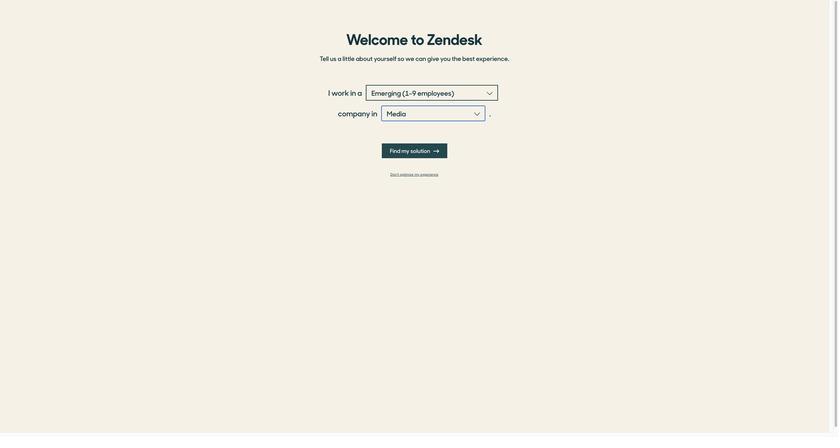 Task type: describe. For each thing, give the bounding box(es) containing it.
we
[[406, 54, 415, 63]]

0 horizontal spatial in
[[351, 87, 356, 98]]

find
[[390, 147, 401, 154]]

to
[[411, 27, 425, 49]]

solution
[[411, 147, 430, 154]]

don't optimize my experience
[[391, 172, 439, 177]]

us
[[330, 54, 337, 63]]

company in
[[338, 108, 378, 118]]

experience
[[421, 172, 439, 177]]

experience.
[[476, 54, 510, 63]]

about
[[356, 54, 373, 63]]

i
[[329, 87, 330, 98]]

find     my solution
[[390, 147, 432, 154]]

tell
[[320, 54, 329, 63]]

zendesk
[[427, 27, 483, 49]]

work
[[332, 87, 349, 98]]



Task type: locate. For each thing, give the bounding box(es) containing it.
yourself
[[374, 54, 397, 63]]

welcome to zendesk
[[347, 27, 483, 49]]

a right us on the top left of the page
[[338, 54, 342, 63]]

in
[[351, 87, 356, 98], [372, 108, 378, 118]]

don't optimize my experience link
[[316, 172, 513, 177]]

a
[[338, 54, 342, 63], [358, 87, 362, 98]]

0 vertical spatial my
[[402, 147, 410, 154]]

in right company at the left top of page
[[372, 108, 378, 118]]

can
[[416, 54, 427, 63]]

welcome
[[347, 27, 408, 49]]

in right work
[[351, 87, 356, 98]]

0 horizontal spatial my
[[402, 147, 410, 154]]

0 vertical spatial in
[[351, 87, 356, 98]]

company
[[338, 108, 370, 118]]

best
[[463, 54, 475, 63]]

my right 'optimize'
[[415, 172, 420, 177]]

my
[[402, 147, 410, 154], [415, 172, 420, 177]]

1 horizontal spatial a
[[358, 87, 362, 98]]

you
[[441, 54, 451, 63]]

1 horizontal spatial in
[[372, 108, 378, 118]]

the
[[452, 54, 462, 63]]

1 vertical spatial a
[[358, 87, 362, 98]]

so
[[398, 54, 405, 63]]

optimize
[[400, 172, 414, 177]]

find     my solution button
[[382, 143, 448, 158]]

give
[[428, 54, 440, 63]]

a right work
[[358, 87, 362, 98]]

1 horizontal spatial my
[[415, 172, 420, 177]]

0 horizontal spatial a
[[338, 54, 342, 63]]

i work in a
[[329, 87, 362, 98]]

don't
[[391, 172, 399, 177]]

1 vertical spatial in
[[372, 108, 378, 118]]

my right find
[[402, 147, 410, 154]]

.
[[490, 108, 491, 118]]

arrow right image
[[434, 148, 440, 154]]

my inside button
[[402, 147, 410, 154]]

0 vertical spatial a
[[338, 54, 342, 63]]

little
[[343, 54, 355, 63]]

tell us a little about yourself so we can give you the best experience.
[[320, 54, 510, 63]]

1 vertical spatial my
[[415, 172, 420, 177]]



